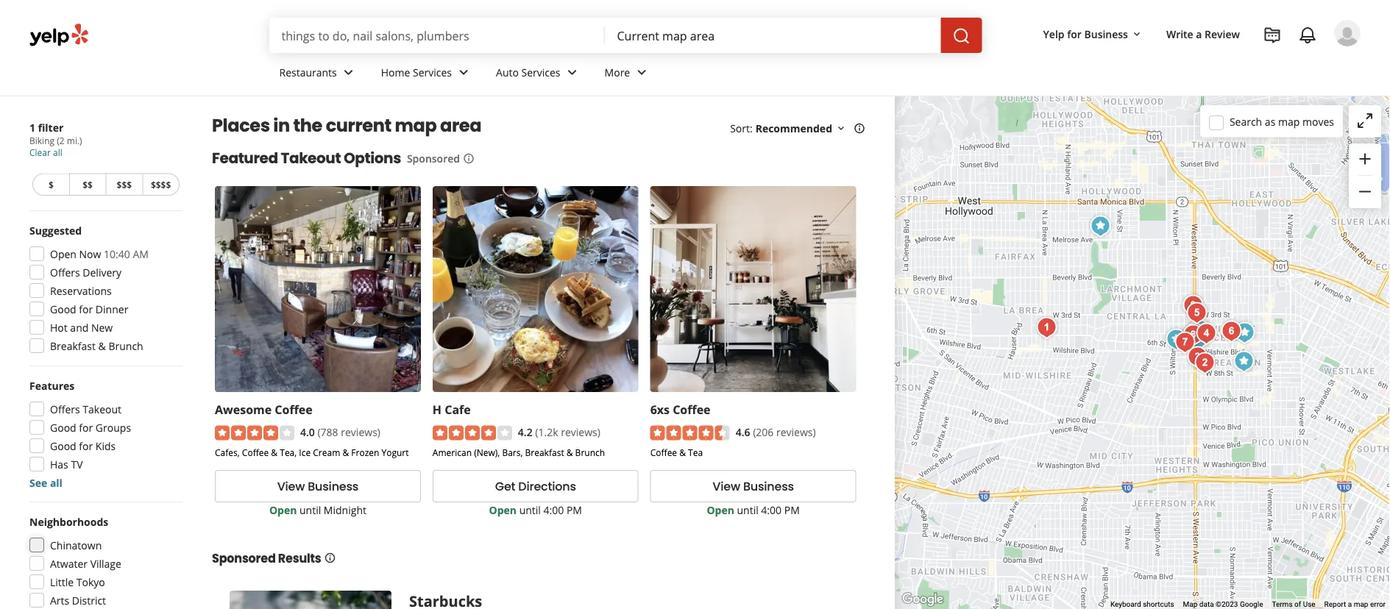 Task type: locate. For each thing, give the bounding box(es) containing it.
4:00 for directions
[[544, 503, 564, 517]]

0 horizontal spatial a
[[1197, 27, 1203, 41]]

None field
[[282, 27, 594, 43], [617, 27, 929, 43]]

1 horizontal spatial a
[[1349, 600, 1353, 609]]

the
[[293, 113, 322, 138]]

all right see
[[50, 476, 63, 490]]

2 services from the left
[[522, 65, 561, 79]]

open now 10:40 am
[[50, 247, 149, 261]]

awesome
[[215, 402, 272, 418]]

24 chevron down v2 image left auto
[[455, 64, 473, 81]]

services right 'home' in the left of the page
[[413, 65, 452, 79]]

1 vertical spatial breakfast
[[525, 447, 564, 459]]

4:00
[[544, 503, 564, 517], [761, 503, 782, 517]]

group
[[1349, 144, 1382, 208], [25, 223, 183, 358], [25, 378, 183, 490], [25, 515, 183, 610]]

mo's house of axe image
[[1181, 319, 1210, 349]]

view business link up open until midnight
[[215, 471, 421, 503]]

24 chevron down v2 image for restaurants
[[340, 64, 358, 81]]

reviews) for h cafe
[[561, 425, 601, 439]]

0 vertical spatial sponsored
[[407, 151, 460, 165]]

open for 6xs
[[707, 503, 735, 517]]

4.6 (206 reviews)
[[736, 425, 816, 439]]

0 horizontal spatial none field
[[282, 27, 594, 43]]

& left tea
[[680, 447, 686, 459]]

little
[[50, 575, 74, 589]]

2 horizontal spatial reviews)
[[777, 425, 816, 439]]

0 vertical spatial good
[[50, 302, 76, 316]]

1 horizontal spatial sponsored
[[407, 151, 460, 165]]

0 horizontal spatial services
[[413, 65, 452, 79]]

1 view business from the left
[[277, 479, 359, 495]]

good
[[50, 302, 76, 316], [50, 421, 76, 435], [50, 439, 76, 453]]

4 24 chevron down v2 image from the left
[[633, 64, 651, 81]]

16 chevron down v2 image inside 'yelp for business' button
[[1132, 28, 1143, 40]]

coffee
[[275, 402, 313, 418], [673, 402, 711, 418], [242, 447, 269, 459], [651, 447, 677, 459]]

map left error
[[1354, 600, 1369, 609]]

offers delivery
[[50, 265, 122, 279]]

10:40
[[104, 247, 130, 261]]

view business link for awesome coffee
[[215, 471, 421, 503]]

cafes, coffee & tea, ice cream & frozen yogurt
[[215, 447, 409, 459]]

business up the midnight
[[308, 479, 359, 495]]

business for awesome coffee
[[308, 479, 359, 495]]

0 horizontal spatial 4:00
[[544, 503, 564, 517]]

map data ©2023 google
[[1184, 600, 1264, 609]]

open until midnight
[[269, 503, 367, 517]]

restaurants link
[[268, 53, 369, 96]]

coffee up 4.0
[[275, 402, 313, 418]]

2 pm from the left
[[785, 503, 800, 517]]

american
[[433, 447, 472, 459]]

offers
[[50, 265, 80, 279], [50, 402, 80, 416]]

4.6 star rating image
[[651, 426, 730, 441]]

24 chevron down v2 image inside 'home services' link
[[455, 64, 473, 81]]

1 view business link from the left
[[215, 471, 421, 503]]

2 horizontal spatial map
[[1354, 600, 1369, 609]]

1 pm from the left
[[567, 503, 582, 517]]

business down (206 on the right bottom
[[743, 479, 794, 495]]

2 vertical spatial good
[[50, 439, 76, 453]]

0 vertical spatial takeout
[[281, 148, 341, 169]]

until for 6xs coffee
[[737, 503, 759, 517]]

sort:
[[730, 121, 753, 135]]

2 none field from the left
[[617, 27, 929, 43]]

24 chevron down v2 image for home services
[[455, 64, 473, 81]]

1 horizontal spatial map
[[1279, 115, 1300, 129]]

2 offers from the top
[[50, 402, 80, 416]]

good up the has tv
[[50, 439, 76, 453]]

16 chevron down v2 image left write
[[1132, 28, 1143, 40]]

Near text field
[[617, 27, 929, 43]]

1 open until 4:00 pm from the left
[[489, 503, 582, 517]]

keyboard
[[1111, 600, 1142, 609]]

coffee up 4.6 star rating image at bottom
[[673, 402, 711, 418]]

map left area
[[395, 113, 437, 138]]

good for dinner
[[50, 302, 128, 316]]

awesome coffee image
[[1162, 325, 1192, 354]]

takeout for offers
[[83, 402, 121, 416]]

open until 4:00 pm
[[489, 503, 582, 517], [707, 503, 800, 517]]

1 good from the top
[[50, 302, 76, 316]]

1 vertical spatial 16 info v2 image
[[463, 153, 475, 164]]

groups
[[96, 421, 131, 435]]

for down good for groups
[[79, 439, 93, 453]]

write
[[1167, 27, 1194, 41]]

shortcuts
[[1143, 600, 1175, 609]]

6xs coffee link
[[651, 402, 711, 418]]

map right as
[[1279, 115, 1300, 129]]

restaurants
[[279, 65, 337, 79]]

auto services
[[496, 65, 561, 79]]

1 vertical spatial all
[[50, 476, 63, 490]]

of
[[1295, 600, 1302, 609]]

brunch down new
[[109, 339, 143, 353]]

0 horizontal spatial takeout
[[83, 402, 121, 416]]

recommended button
[[756, 121, 847, 135]]

breakfast down (1.2k
[[525, 447, 564, 459]]

home
[[381, 65, 410, 79]]

0 horizontal spatial 16 chevron down v2 image
[[836, 122, 847, 134]]

directions
[[518, 479, 576, 495]]

1 services from the left
[[413, 65, 452, 79]]

none field up 'home services' link
[[282, 27, 594, 43]]

1 horizontal spatial open until 4:00 pm
[[707, 503, 800, 517]]

coffee for cafes,
[[242, 447, 269, 459]]

frozen
[[351, 447, 379, 459]]

ice
[[299, 447, 311, 459]]

1 horizontal spatial breakfast
[[525, 447, 564, 459]]

good up the good for kids
[[50, 421, 76, 435]]

republique image
[[1033, 313, 1062, 343]]

offers for offers takeout
[[50, 402, 80, 416]]

3 until from the left
[[737, 503, 759, 517]]

reviews) for 6xs coffee
[[777, 425, 816, 439]]

0 horizontal spatial business
[[308, 479, 359, 495]]

0 horizontal spatial view
[[277, 479, 305, 495]]

1 24 chevron down v2 image from the left
[[340, 64, 358, 81]]

0 horizontal spatial view business link
[[215, 471, 421, 503]]

view business link
[[215, 471, 421, 503], [651, 471, 857, 503]]

0 vertical spatial 16 info v2 image
[[854, 122, 866, 134]]

home services
[[381, 65, 452, 79]]

little tokyo
[[50, 575, 105, 589]]

16 info v2 image right "results"
[[324, 553, 336, 564]]

16 chevron down v2 image inside recommended popup button
[[836, 122, 847, 134]]

24 chevron down v2 image right more
[[633, 64, 651, 81]]

takeout
[[281, 148, 341, 169], [83, 402, 121, 416]]

Find text field
[[282, 27, 594, 43]]

search
[[1230, 115, 1263, 129]]

breakfast
[[50, 339, 96, 353], [525, 447, 564, 459]]

1 horizontal spatial reviews)
[[561, 425, 601, 439]]

2 reviews) from the left
[[561, 425, 601, 439]]

16 chevron down v2 image
[[1132, 28, 1143, 40], [836, 122, 847, 134]]

for for business
[[1068, 27, 1082, 41]]

16 chevron down v2 image for recommended
[[836, 122, 847, 134]]

sponsored left "results"
[[212, 550, 276, 567]]

24 chevron down v2 image right restaurants
[[340, 64, 358, 81]]

3 24 chevron down v2 image from the left
[[564, 64, 581, 81]]

report a map error link
[[1325, 600, 1386, 609]]

$$$$ button
[[142, 173, 180, 196]]

1 view from the left
[[277, 479, 305, 495]]

view down 4.6
[[713, 479, 741, 495]]

2 until from the left
[[520, 503, 541, 517]]

1 vertical spatial brunch
[[575, 447, 605, 459]]

1 vertical spatial good
[[50, 421, 76, 435]]

2 horizontal spatial business
[[1085, 27, 1129, 41]]

24 chevron down v2 image inside more link
[[633, 64, 651, 81]]

0 horizontal spatial open until 4:00 pm
[[489, 503, 582, 517]]

1 offers from the top
[[50, 265, 80, 279]]

0 vertical spatial breakfast
[[50, 339, 96, 353]]

takeout up the groups
[[83, 402, 121, 416]]

1 horizontal spatial brunch
[[575, 447, 605, 459]]

a right the report at the bottom right of page
[[1349, 600, 1353, 609]]

the kimbap image
[[1183, 299, 1212, 328]]

0 horizontal spatial until
[[300, 503, 321, 517]]

zoom out image
[[1357, 183, 1375, 201]]

0 horizontal spatial pm
[[567, 503, 582, 517]]

4:00 for business
[[761, 503, 782, 517]]

business for 6xs coffee
[[743, 479, 794, 495]]

0 horizontal spatial sponsored
[[212, 550, 276, 567]]

16 info v2 image
[[854, 122, 866, 134], [463, 153, 475, 164], [324, 553, 336, 564]]

keyboard shortcuts button
[[1111, 600, 1175, 610]]

breakfast down and
[[50, 339, 96, 353]]

1 horizontal spatial 16 chevron down v2 image
[[1132, 28, 1143, 40]]

filter
[[38, 120, 64, 134]]

1 horizontal spatial view business
[[713, 479, 794, 495]]

takeout inside group
[[83, 402, 121, 416]]

sponsored down area
[[407, 151, 460, 165]]

0 vertical spatial 16 chevron down v2 image
[[1132, 28, 1143, 40]]

1 horizontal spatial pm
[[785, 503, 800, 517]]

slurpin' ramen bar - los angeles image
[[1191, 349, 1220, 378]]

brunch
[[109, 339, 143, 353], [575, 447, 605, 459]]

pm
[[567, 503, 582, 517], [785, 503, 800, 517]]

offers for offers delivery
[[50, 265, 80, 279]]

24 chevron down v2 image
[[340, 64, 358, 81], [455, 64, 473, 81], [564, 64, 581, 81], [633, 64, 651, 81]]

1 vertical spatial sponsored
[[212, 550, 276, 567]]

hot
[[50, 321, 68, 335]]

24 chevron down v2 image right auto services
[[564, 64, 581, 81]]

business
[[1085, 27, 1129, 41], [308, 479, 359, 495], [743, 479, 794, 495]]

takeout for featured
[[281, 148, 341, 169]]

reviews) right (206 on the right bottom
[[777, 425, 816, 439]]

1 horizontal spatial 4:00
[[761, 503, 782, 517]]

for down offers takeout
[[79, 421, 93, 435]]

open inside group
[[50, 247, 77, 261]]

offers up reservations
[[50, 265, 80, 279]]

None search field
[[270, 18, 985, 53]]

view for 6xs coffee
[[713, 479, 741, 495]]

terms
[[1273, 600, 1293, 609]]

2 4:00 from the left
[[761, 503, 782, 517]]

2 view business link from the left
[[651, 471, 857, 503]]

& down 4.2 (1.2k reviews)
[[567, 447, 573, 459]]

a right write
[[1197, 27, 1203, 41]]

starbucks image
[[1183, 325, 1213, 354]]

0 vertical spatial brunch
[[109, 339, 143, 353]]

more link
[[593, 53, 663, 96]]

1 4:00 from the left
[[544, 503, 564, 517]]

biking
[[29, 135, 55, 147]]

2 open until 4:00 pm from the left
[[707, 503, 800, 517]]

1 vertical spatial a
[[1349, 600, 1353, 609]]

kids
[[96, 439, 116, 453]]

open
[[50, 247, 77, 261], [269, 503, 297, 517], [489, 503, 517, 517], [707, 503, 735, 517]]

brunch down 4.2 (1.2k reviews)
[[575, 447, 605, 459]]

16 info v2 image right recommended popup button
[[854, 122, 866, 134]]

1 horizontal spatial until
[[520, 503, 541, 517]]

all right clear
[[53, 147, 62, 159]]

sponsored results
[[212, 550, 321, 567]]

4.2
[[518, 425, 533, 439]]

1 horizontal spatial view business link
[[651, 471, 857, 503]]

0 horizontal spatial view business
[[277, 479, 359, 495]]

offers down 'features'
[[50, 402, 80, 416]]

1 vertical spatial takeout
[[83, 402, 121, 416]]

0 horizontal spatial brunch
[[109, 339, 143, 353]]

1 horizontal spatial 16 info v2 image
[[463, 153, 475, 164]]

1
[[29, 120, 35, 134]]

1 horizontal spatial takeout
[[281, 148, 341, 169]]

1 horizontal spatial view
[[713, 479, 741, 495]]

24 chevron down v2 image inside restaurants link
[[340, 64, 358, 81]]

business categories element
[[268, 53, 1361, 96]]

korea town pizza company image
[[1171, 328, 1200, 357]]

reviews) up the frozen
[[341, 425, 381, 439]]

expand map image
[[1357, 112, 1375, 130]]

1 horizontal spatial none field
[[617, 27, 929, 43]]

yelp for business
[[1044, 27, 1129, 41]]

1 vertical spatial 16 chevron down v2 image
[[836, 122, 847, 134]]

2 good from the top
[[50, 421, 76, 435]]

1 horizontal spatial services
[[522, 65, 561, 79]]

business right yelp
[[1085, 27, 1129, 41]]

1 reviews) from the left
[[341, 425, 381, 439]]

view business up open until midnight
[[277, 479, 359, 495]]

a inside write a review link
[[1197, 27, 1203, 41]]

1 horizontal spatial business
[[743, 479, 794, 495]]

0 horizontal spatial 16 info v2 image
[[324, 553, 336, 564]]

results
[[278, 550, 321, 567]]

more
[[605, 65, 630, 79]]

& left tea,
[[271, 447, 278, 459]]

3 good from the top
[[50, 439, 76, 453]]

takeout down the
[[281, 148, 341, 169]]

notifications image
[[1299, 27, 1317, 44]]

1 filter biking (2 mi.) clear all
[[29, 120, 82, 159]]

and
[[70, 321, 89, 335]]

view
[[277, 479, 305, 495], [713, 479, 741, 495]]

2 vertical spatial 16 info v2 image
[[324, 553, 336, 564]]

for up hot and new
[[79, 302, 93, 316]]

good for groups
[[50, 421, 131, 435]]

map
[[395, 113, 437, 138], [1279, 115, 1300, 129], [1354, 600, 1369, 609]]

0 horizontal spatial breakfast
[[50, 339, 96, 353]]

2 horizontal spatial until
[[737, 503, 759, 517]]

hae ha heng thai bistro image
[[1179, 291, 1208, 321]]

16 info v2 image down area
[[463, 153, 475, 164]]

1 none field from the left
[[282, 27, 594, 43]]

0 vertical spatial all
[[53, 147, 62, 159]]

a for write
[[1197, 27, 1203, 41]]

view business link down (206 on the right bottom
[[651, 471, 857, 503]]

2 24 chevron down v2 image from the left
[[455, 64, 473, 81]]

recommended
[[756, 121, 833, 135]]

services right auto
[[522, 65, 561, 79]]

view for awesome coffee
[[277, 479, 305, 495]]

(788
[[318, 425, 338, 439]]

2 horizontal spatial 16 info v2 image
[[854, 122, 866, 134]]

2 view business from the left
[[713, 479, 794, 495]]

get
[[495, 479, 516, 495]]

for for groups
[[79, 421, 93, 435]]

for inside button
[[1068, 27, 1082, 41]]

1 vertical spatial offers
[[50, 402, 80, 416]]

services for home services
[[413, 65, 452, 79]]

4.6
[[736, 425, 751, 439]]

a for report
[[1349, 600, 1353, 609]]

for right yelp
[[1068, 27, 1082, 41]]

view down tea,
[[277, 479, 305, 495]]

reviews) for awesome coffee
[[341, 425, 381, 439]]

open until 4:00 pm for business
[[707, 503, 800, 517]]

american (new), bars, breakfast & brunch
[[433, 447, 605, 459]]

16 chevron down v2 image right recommended
[[836, 122, 847, 134]]

places in the current map area
[[212, 113, 482, 138]]

$$ button
[[69, 173, 106, 196]]

24 chevron down v2 image inside auto services link
[[564, 64, 581, 81]]

$
[[49, 179, 54, 191]]

0 vertical spatial offers
[[50, 265, 80, 279]]

reviews) right (1.2k
[[561, 425, 601, 439]]

1 until from the left
[[300, 503, 321, 517]]

tv
[[71, 458, 83, 472]]

good up hot
[[50, 302, 76, 316]]

2 view from the left
[[713, 479, 741, 495]]

none field up business categories element
[[617, 27, 929, 43]]

0 vertical spatial a
[[1197, 27, 1203, 41]]

coffee down 4 star rating image
[[242, 447, 269, 459]]

concerto image
[[1192, 319, 1222, 349]]

3 reviews) from the left
[[777, 425, 816, 439]]

0 horizontal spatial reviews)
[[341, 425, 381, 439]]

16 chevron down v2 image for yelp for business
[[1132, 28, 1143, 40]]

view business down (206 on the right bottom
[[713, 479, 794, 495]]



Task type: vqa. For each thing, say whether or not it's contained in the screenshot.


Task type: describe. For each thing, give the bounding box(es) containing it.
matt's coffee express image
[[1086, 212, 1116, 241]]

map for search as map moves
[[1279, 115, 1300, 129]]

tea,
[[280, 447, 297, 459]]

report
[[1325, 600, 1347, 609]]

coffee for awesome
[[275, 402, 313, 418]]

open for h
[[489, 503, 517, 517]]

breakfast & brunch
[[50, 339, 143, 353]]

features
[[29, 379, 75, 393]]

error
[[1371, 600, 1386, 609]]

4 star rating image
[[215, 426, 294, 441]]

6xs
[[651, 402, 670, 418]]

group containing suggested
[[25, 223, 183, 358]]

coffee left tea
[[651, 447, 677, 459]]

yelp for business button
[[1038, 21, 1149, 47]]

until for h cafe
[[520, 503, 541, 517]]

good for kids
[[50, 439, 116, 453]]

0 horizontal spatial map
[[395, 113, 437, 138]]

h
[[433, 402, 442, 418]]

area
[[440, 113, 482, 138]]

hot and new
[[50, 321, 113, 335]]

arts district
[[50, 594, 106, 608]]

4.0 (788 reviews)
[[300, 425, 381, 439]]

(206
[[753, 425, 774, 439]]

pm for directions
[[567, 503, 582, 517]]

keyboard shortcuts
[[1111, 600, 1175, 609]]

options
[[344, 148, 401, 169]]

village
[[90, 557, 121, 571]]

write a review link
[[1161, 21, 1246, 47]]

auto services link
[[484, 53, 593, 96]]

yogurt
[[382, 447, 409, 459]]

cream
[[313, 447, 340, 459]]

sponsored for sponsored
[[407, 151, 460, 165]]

cassell's hamburgers image
[[1217, 317, 1247, 346]]

clear
[[29, 147, 51, 159]]

until for awesome coffee
[[300, 503, 321, 517]]

6xs coffee image
[[1185, 315, 1214, 345]]

user actions element
[[1032, 18, 1382, 109]]

see all
[[29, 476, 63, 490]]

(new),
[[474, 447, 500, 459]]

open for awesome
[[269, 503, 297, 517]]

$$$$
[[151, 179, 171, 191]]

$$$ button
[[106, 173, 142, 196]]

california rock'n sushi - los angeles image
[[1179, 321, 1208, 350]]

for for kids
[[79, 439, 93, 453]]

good for good for dinner
[[50, 302, 76, 316]]

services for auto services
[[522, 65, 561, 79]]

map region
[[854, 22, 1391, 610]]

h cafe
[[433, 402, 471, 418]]

home services link
[[369, 53, 484, 96]]

iki ramen image
[[1183, 343, 1213, 372]]

mateo r. image
[[1335, 20, 1361, 46]]

terms of use
[[1273, 600, 1316, 609]]

featured
[[212, 148, 278, 169]]

search as map moves
[[1230, 115, 1335, 129]]

coffee & tea
[[651, 447, 703, 459]]

(2
[[57, 135, 65, 147]]

for for dinner
[[79, 302, 93, 316]]

©2023
[[1216, 600, 1239, 609]]

auto
[[496, 65, 519, 79]]

24 chevron down v2 image for auto services
[[564, 64, 581, 81]]

get directions link
[[433, 471, 639, 503]]

$$
[[83, 179, 93, 191]]

business inside button
[[1085, 27, 1129, 41]]

group containing features
[[25, 378, 183, 490]]

view business for awesome coffee
[[277, 479, 359, 495]]

(1.2k
[[535, 425, 558, 439]]

write a review
[[1167, 27, 1241, 41]]

data
[[1200, 600, 1214, 609]]

google
[[1240, 600, 1264, 609]]

good for good for groups
[[50, 421, 76, 435]]

view business for 6xs coffee
[[713, 479, 794, 495]]

current
[[326, 113, 392, 138]]

coffee for 6xs
[[673, 402, 711, 418]]

now
[[79, 247, 101, 261]]

featured takeout options
[[212, 148, 401, 169]]

projects image
[[1264, 27, 1282, 44]]

none field "find"
[[282, 27, 594, 43]]

has
[[50, 458, 68, 472]]

h cafe link
[[433, 402, 471, 418]]

get directions
[[495, 479, 576, 495]]

map
[[1184, 600, 1198, 609]]

mi.)
[[67, 135, 82, 147]]

all inside 1 filter biking (2 mi.) clear all
[[53, 147, 62, 159]]

4.2 star rating image
[[433, 426, 512, 441]]

offers takeout
[[50, 402, 121, 416]]

none field near
[[617, 27, 929, 43]]

see all button
[[29, 476, 63, 490]]

16 info v2 image for featured takeout options
[[463, 153, 475, 164]]

4.2 (1.2k reviews)
[[518, 425, 601, 439]]

yelp
[[1044, 27, 1065, 41]]

search image
[[953, 27, 971, 45]]

melo melo coconut dessert image
[[1231, 318, 1260, 348]]

review
[[1205, 27, 1241, 41]]

open until 4:00 pm for directions
[[489, 503, 582, 517]]

all inside group
[[50, 476, 63, 490]]

district
[[72, 594, 106, 608]]

midnight
[[324, 503, 367, 517]]

neighborhoods
[[29, 515, 108, 529]]

tea
[[688, 447, 703, 459]]

map for report a map error
[[1354, 600, 1369, 609]]

bars,
[[502, 447, 523, 459]]

zoom in image
[[1357, 150, 1375, 168]]

group containing neighborhoods
[[25, 515, 183, 610]]

has tv
[[50, 458, 83, 472]]

good for good for kids
[[50, 439, 76, 453]]

google image
[[899, 590, 948, 610]]

sponsored for sponsored results
[[212, 550, 276, 567]]

view business link for 6xs coffee
[[651, 471, 857, 503]]

h cafe image
[[1230, 347, 1259, 377]]

& down new
[[98, 339, 106, 353]]

$$$
[[117, 179, 132, 191]]

24 chevron down v2 image for more
[[633, 64, 651, 81]]

reservations
[[50, 284, 112, 298]]

pm for business
[[785, 503, 800, 517]]

use
[[1304, 600, 1316, 609]]

cafes,
[[215, 447, 240, 459]]

& right cream
[[343, 447, 349, 459]]

4.0
[[300, 425, 315, 439]]

clear all link
[[29, 147, 62, 159]]

dinner
[[96, 302, 128, 316]]

$ button
[[32, 173, 69, 196]]

16 info v2 image for places in the current map area
[[854, 122, 866, 134]]

new
[[91, 321, 113, 335]]

delivery
[[83, 265, 122, 279]]

suggested
[[29, 223, 82, 237]]

cafe
[[445, 402, 471, 418]]



